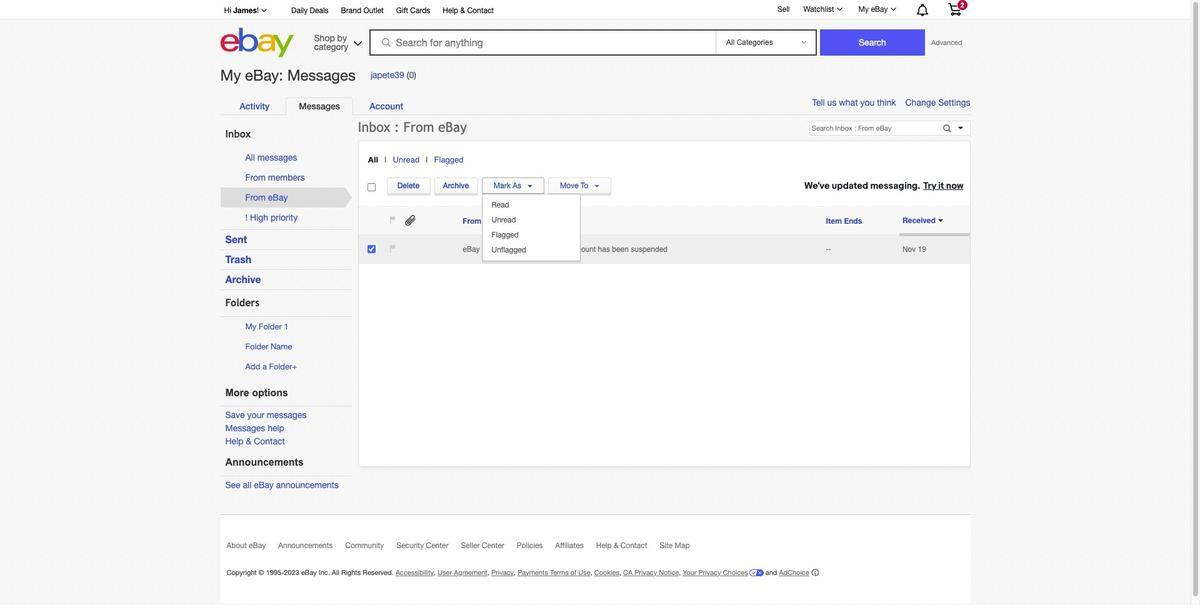 Task type: describe. For each thing, give the bounding box(es) containing it.
2 privacy from the left
[[635, 569, 657, 576]]

4 , from the left
[[591, 569, 593, 576]]

tell us what you think link
[[812, 98, 906, 108]]

center for security center
[[426, 541, 449, 550]]

menu containing read
[[482, 194, 581, 262]]

user agreement link
[[438, 569, 488, 576]]

updated
[[832, 180, 869, 192]]

account navigation
[[217, 0, 971, 19]]

unread inside read unread flagged unflagged
[[492, 216, 516, 225]]

we've
[[804, 180, 830, 192]]

0 vertical spatial announcements
[[225, 457, 304, 468]]

delete
[[397, 181, 420, 190]]

help for bottom help & contact link
[[596, 541, 612, 550]]

members
[[268, 173, 305, 183]]

my ebay link
[[852, 2, 902, 17]]

account
[[370, 101, 403, 111]]

received
[[903, 216, 936, 225]]

sell link
[[772, 5, 796, 14]]

copyright
[[227, 569, 257, 576]]

ebay:
[[245, 66, 283, 84]]

payments
[[518, 569, 548, 576]]

brand outlet link
[[341, 4, 384, 18]]

cookies link
[[594, 569, 620, 576]]

2 vertical spatial folder
[[269, 362, 292, 372]]

2 | from the left
[[426, 155, 428, 164]]

sort by attachment link image
[[405, 215, 417, 226]]

1 horizontal spatial all
[[332, 569, 339, 576]]

has
[[598, 245, 610, 254]]

+
[[292, 362, 297, 372]]

flagged inside read unread flagged unflagged
[[492, 231, 519, 240]]

ebay left the inc.
[[301, 569, 317, 576]]

0 vertical spatial unread
[[393, 155, 420, 164]]

activity link
[[227, 97, 283, 114]]

about ebay link
[[227, 541, 278, 556]]

brand outlet
[[341, 6, 384, 15]]

1 horizontal spatial flagged link
[[485, 228, 577, 243]]

my ebay
[[859, 5, 888, 14]]

tell
[[812, 98, 825, 108]]

you
[[861, 98, 875, 108]]

gift cards link
[[396, 4, 430, 18]]

1 vertical spatial help & contact link
[[225, 437, 285, 447]]

cookies
[[594, 569, 620, 576]]

ebay left account
[[551, 245, 568, 254]]

0 vertical spatial messages
[[257, 153, 297, 163]]

item ends
[[826, 217, 862, 226]]

©
[[259, 569, 264, 576]]

0 horizontal spatial your
[[533, 245, 548, 254]]

Search Inbox : From eBay text field
[[810, 121, 939, 135]]

0 vertical spatial messages
[[287, 66, 356, 84]]

hi
[[224, 6, 231, 15]]

your privacy choices link
[[683, 569, 764, 576]]

1
[[284, 322, 289, 331]]

james
[[233, 6, 257, 15]]

and
[[766, 569, 777, 576]]

read link
[[485, 198, 577, 213]]

item ends link
[[826, 217, 862, 226]]

ebay right all
[[254, 480, 274, 490]]

gift
[[396, 6, 408, 15]]

by
[[337, 33, 347, 43]]

shop
[[314, 33, 335, 43]]

0 horizontal spatial unread link
[[393, 155, 420, 164]]

site
[[660, 541, 673, 550]]

messages inside save your messages messages help help & contact
[[267, 410, 307, 420]]

my for my ebay: messages
[[220, 66, 241, 84]]

contact inside save your messages messages help help & contact
[[254, 437, 285, 447]]

& inside the account navigation
[[461, 6, 465, 15]]

more
[[225, 387, 249, 398]]

settings
[[939, 98, 971, 108]]

1 vertical spatial !
[[245, 213, 248, 223]]

1 - from the left
[[826, 245, 829, 254]]

announcements link
[[278, 541, 345, 556]]

add a folder +
[[245, 362, 297, 372]]

! inside hi james !
[[257, 6, 259, 15]]

security center
[[397, 541, 449, 550]]

contact for bottom help & contact link
[[621, 541, 647, 550]]

see
[[225, 480, 240, 490]]

nov
[[903, 245, 916, 254]]

ebay down from link
[[463, 245, 480, 254]]

about ebay
[[227, 541, 266, 550]]

delete button
[[387, 177, 430, 194]]

affiliates
[[555, 541, 584, 550]]

nov 19
[[903, 245, 927, 254]]

help for top help & contact link
[[443, 6, 458, 15]]

agreement
[[454, 569, 488, 576]]

:
[[395, 119, 400, 135]]

help & contact for bottom help & contact link
[[596, 541, 647, 550]]

seller center link
[[461, 541, 517, 556]]

messages inside "tab list"
[[299, 101, 340, 111]]

all messages filter element
[[362, 152, 385, 167]]

inbox for inbox
[[225, 128, 251, 140]]

cards
[[410, 6, 430, 15]]

)
[[414, 70, 416, 80]]

sent link
[[225, 234, 247, 245]]

a
[[263, 362, 267, 372]]

from for from ebay
[[245, 193, 266, 203]]

2 , from the left
[[488, 569, 489, 576]]

mark as
[[494, 182, 521, 190]]

1 vertical spatial announcements
[[278, 541, 333, 550]]

policies
[[517, 541, 543, 550]]

help inside save your messages messages help help & contact
[[225, 437, 244, 447]]

inbox : from ebay
[[358, 119, 467, 135]]

contact for top help & contact link
[[467, 6, 494, 15]]

payments terms of use link
[[518, 569, 591, 576]]

we've updated messaging. try it now
[[804, 180, 964, 192]]

community
[[345, 541, 384, 550]]

messages help link
[[225, 424, 284, 434]]

ebay inside the account navigation
[[871, 5, 888, 14]]

sent
[[225, 234, 247, 245]]

see all ebay announcements link
[[225, 480, 339, 490]]

seller center
[[461, 541, 504, 550]]

change settings
[[906, 98, 971, 108]]

daily deals
[[291, 6, 329, 15]]

messages inside save your messages messages help help & contact
[[225, 424, 265, 434]]

none submit inside shop by category banner
[[820, 29, 925, 56]]

2 - from the left
[[829, 245, 831, 254]]

japete39
[[371, 70, 404, 80]]

search image
[[382, 38, 390, 47]]

accessibility
[[396, 569, 434, 576]]

unflagged
[[492, 246, 526, 255]]

2 vertical spatial help & contact link
[[596, 541, 660, 556]]

sort by flag link image
[[389, 216, 396, 225]]

rights
[[341, 569, 361, 576]]

0 vertical spatial folder
[[259, 322, 282, 331]]

mark as link
[[482, 178, 545, 194]]



Task type: locate. For each thing, give the bounding box(es) containing it.
2 horizontal spatial privacy
[[699, 569, 721, 576]]

, down site map link
[[679, 569, 681, 576]]

trash
[[225, 254, 252, 265]]

1 vertical spatial help & contact
[[596, 541, 647, 550]]

messaging.
[[871, 180, 920, 192]]

0 vertical spatial help & contact
[[443, 6, 494, 15]]

all messages link
[[245, 153, 297, 163]]

help right cards
[[443, 6, 458, 15]]

2 vertical spatial my
[[245, 322, 257, 331]]

archive for archive button
[[443, 181, 469, 190]]

1 horizontal spatial help & contact link
[[443, 4, 494, 18]]

priority
[[271, 213, 298, 223]]

from up high
[[245, 193, 266, 203]]

my ebay: messages
[[220, 66, 356, 84]]

add
[[245, 362, 260, 372]]

2 vertical spatial contact
[[621, 541, 647, 550]]

archive link
[[225, 274, 261, 285]]

map
[[675, 541, 690, 550]]

menu
[[482, 194, 581, 262]]

high
[[250, 213, 268, 223]]

1 horizontal spatial !
[[257, 6, 259, 15]]

gift cards
[[396, 6, 430, 15]]

try it now link
[[924, 180, 964, 192]]

all for all | unread | flagged
[[368, 155, 378, 164]]

messages down 'save'
[[225, 424, 265, 434]]

Search for anything text field
[[371, 31, 713, 54]]

mark
[[494, 182, 511, 190]]

0 horizontal spatial all
[[245, 153, 255, 163]]

1 vertical spatial &
[[246, 437, 252, 447]]

& up cookies
[[614, 541, 619, 550]]

inc.
[[319, 569, 330, 576]]

from up from ebay link
[[245, 173, 266, 183]]

change
[[906, 98, 936, 108]]

0 horizontal spatial flagged
[[434, 155, 464, 164]]

watchlist
[[804, 5, 834, 14]]

help & contact link right cards
[[443, 4, 494, 18]]

& right cards
[[461, 6, 465, 15]]

1 horizontal spatial unread link
[[485, 213, 577, 228]]

1 horizontal spatial help
[[443, 6, 458, 15]]

center inside security center link
[[426, 541, 449, 550]]

try
[[924, 180, 937, 192]]

5 , from the left
[[620, 569, 621, 576]]

from members link
[[245, 173, 305, 183]]

&
[[461, 6, 465, 15], [246, 437, 252, 447], [614, 541, 619, 550]]

my folder 1 link
[[245, 322, 289, 331]]

0 horizontal spatial center
[[426, 541, 449, 550]]

from right :
[[404, 119, 434, 135]]

my folder 1
[[245, 322, 289, 331]]

1 horizontal spatial privacy
[[635, 569, 657, 576]]

folder up add
[[245, 342, 268, 351]]

1 horizontal spatial your
[[683, 569, 697, 576]]

1 vertical spatial my
[[220, 66, 241, 84]]

, left ca
[[620, 569, 621, 576]]

2 horizontal spatial &
[[614, 541, 619, 550]]

1 vertical spatial messages
[[267, 410, 307, 420]]

from for from
[[463, 217, 482, 226]]

0 horizontal spatial archive
[[225, 274, 261, 285]]

0 horizontal spatial privacy
[[491, 569, 514, 576]]

my for my ebay
[[859, 5, 869, 14]]

2 horizontal spatial my
[[859, 5, 869, 14]]

contact down help
[[254, 437, 285, 447]]

0
[[409, 70, 414, 80]]

2 link
[[941, 0, 969, 18]]

0 horizontal spatial !
[[245, 213, 248, 223]]

help & contact for top help & contact link
[[443, 6, 494, 15]]

your
[[247, 410, 264, 420]]

help & contact up ca
[[596, 541, 647, 550]]

daily deals link
[[291, 4, 329, 18]]

1995-
[[266, 569, 284, 576]]

my for my folder 1
[[245, 322, 257, 331]]

! right "hi"
[[257, 6, 259, 15]]

accessibility link
[[396, 569, 434, 576]]

messages down my ebay: messages
[[299, 101, 340, 111]]

--
[[826, 245, 831, 254]]

0 vertical spatial &
[[461, 6, 465, 15]]

inbox left :
[[358, 119, 391, 135]]

all
[[245, 153, 255, 163], [368, 155, 378, 164], [332, 569, 339, 576]]

your right notice
[[683, 569, 697, 576]]

received link
[[903, 216, 944, 225]]

contact right cards
[[467, 6, 494, 15]]

community link
[[345, 541, 397, 556]]

account
[[570, 245, 596, 254]]

0 vertical spatial flagged
[[434, 155, 464, 164]]

6 , from the left
[[679, 569, 681, 576]]

messages
[[287, 66, 356, 84], [299, 101, 340, 111], [225, 424, 265, 434]]

announcements up 2023
[[278, 541, 333, 550]]

1 vertical spatial contact
[[254, 437, 285, 447]]

0 vertical spatial contact
[[467, 6, 494, 15]]

1 horizontal spatial center
[[482, 541, 504, 550]]

folder name link
[[245, 342, 292, 351]]

3 privacy from the left
[[699, 569, 721, 576]]

from for from members
[[245, 173, 266, 183]]

security
[[397, 541, 424, 550]]

copyright © 1995-2023 ebay inc. all rights reserved. accessibility , user agreement , privacy , payments terms of use , cookies , ca privacy notice , your privacy choices
[[227, 569, 748, 576]]

ebay right watchlist 'link' in the right of the page
[[871, 5, 888, 14]]

, left user at the left bottom of page
[[434, 569, 436, 576]]

1 privacy from the left
[[491, 569, 514, 576]]

None checkbox
[[367, 183, 375, 191], [367, 245, 375, 254], [367, 183, 375, 191], [367, 245, 375, 254]]

advanced
[[932, 39, 963, 46]]

from ebay
[[245, 193, 288, 203]]

None submit
[[820, 29, 925, 56]]

1 horizontal spatial |
[[426, 155, 428, 164]]

|
[[385, 155, 387, 164], [426, 155, 428, 164]]

messages up help
[[267, 410, 307, 420]]

as
[[513, 182, 521, 190]]

help & contact right cards
[[443, 6, 494, 15]]

, left cookies
[[591, 569, 593, 576]]

adchoice link
[[779, 569, 819, 577]]

center for seller center
[[482, 541, 504, 550]]

1 horizontal spatial my
[[245, 322, 257, 331]]

think
[[877, 98, 896, 108]]

(
[[407, 70, 409, 80]]

from members
[[245, 173, 305, 183]]

tab list
[[227, 97, 958, 115]]

folders
[[225, 297, 260, 309]]

flagged link up unflagged
[[485, 228, 577, 243]]

help down messages help link at the bottom of page
[[225, 437, 244, 447]]

0 vertical spatial archive
[[443, 181, 469, 190]]

2 vertical spatial help
[[596, 541, 612, 550]]

3 , from the left
[[514, 569, 516, 576]]

flagged link up archive button
[[434, 155, 464, 164]]

0 vertical spatial help
[[443, 6, 458, 15]]

archive button
[[434, 177, 478, 194]]

policies link
[[517, 541, 555, 556]]

1 vertical spatial unread link
[[485, 213, 577, 228]]

your ebay account has been suspended link
[[533, 245, 823, 254]]

1 vertical spatial unread
[[492, 216, 516, 225]]

1 vertical spatial your
[[683, 569, 697, 576]]

1 vertical spatial folder
[[245, 342, 268, 351]]

privacy down the seller center link
[[491, 569, 514, 576]]

& down messages help link at the bottom of page
[[246, 437, 252, 447]]

ca
[[623, 569, 633, 576]]

my down folders
[[245, 322, 257, 331]]

shop by category banner
[[217, 0, 971, 61]]

, left privacy link
[[488, 569, 489, 576]]

been
[[612, 245, 629, 254]]

-
[[826, 245, 829, 254], [829, 245, 831, 254]]

my inside the account navigation
[[859, 5, 869, 14]]

your
[[533, 245, 548, 254], [683, 569, 697, 576]]

to
[[581, 182, 589, 190]]

save
[[225, 410, 245, 420]]

& inside save your messages messages help help & contact
[[246, 437, 252, 447]]

1 horizontal spatial contact
[[467, 6, 494, 15]]

center right "seller"
[[482, 541, 504, 550]]

center
[[426, 541, 449, 550], [482, 541, 504, 550]]

None checkbox
[[389, 245, 396, 254]]

site map
[[660, 541, 690, 550]]

ebay down from members
[[268, 193, 288, 203]]

unflagged link
[[485, 243, 577, 258]]

1 horizontal spatial archive
[[443, 181, 469, 190]]

unread up delete
[[393, 155, 420, 164]]

name
[[271, 342, 292, 351]]

contact up ca
[[621, 541, 647, 550]]

my
[[859, 5, 869, 14], [220, 66, 241, 84], [245, 322, 257, 331]]

0 vertical spatial flagged link
[[434, 155, 464, 164]]

ebay right about
[[249, 541, 266, 550]]

from up ebay link
[[463, 217, 482, 226]]

1 vertical spatial archive
[[225, 274, 261, 285]]

folder name
[[245, 342, 292, 351]]

0 horizontal spatial unread
[[393, 155, 420, 164]]

1 horizontal spatial inbox
[[358, 119, 391, 135]]

unread link up unflagged link
[[485, 213, 577, 228]]

0 vertical spatial my
[[859, 5, 869, 14]]

contact inside the account navigation
[[467, 6, 494, 15]]

! high priority
[[245, 213, 298, 223]]

us
[[828, 98, 837, 108]]

flagged
[[434, 155, 464, 164], [492, 231, 519, 240]]

0 horizontal spatial flagged link
[[434, 155, 464, 164]]

inbox for inbox : from ebay
[[358, 119, 391, 135]]

brand
[[341, 6, 361, 15]]

trash link
[[225, 254, 252, 265]]

0 vertical spatial !
[[257, 6, 259, 15]]

1 horizontal spatial &
[[461, 6, 465, 15]]

unread link inside 'menu'
[[485, 213, 577, 228]]

folder right the a
[[269, 362, 292, 372]]

1 horizontal spatial flagged
[[492, 231, 519, 240]]

help up cookies link
[[596, 541, 612, 550]]

ebay up all | unread | flagged
[[438, 119, 467, 135]]

move
[[560, 182, 579, 190]]

archive down the "trash"
[[225, 274, 261, 285]]

2 horizontal spatial help & contact link
[[596, 541, 660, 556]]

folder left 1
[[259, 322, 282, 331]]

unread down read
[[492, 216, 516, 225]]

site map link
[[660, 541, 702, 556]]

0 horizontal spatial help & contact link
[[225, 437, 285, 447]]

! high priority link
[[245, 213, 298, 223]]

1 center from the left
[[426, 541, 449, 550]]

0 vertical spatial your
[[533, 245, 548, 254]]

0 horizontal spatial help & contact
[[443, 6, 494, 15]]

privacy left 'choices' in the right of the page
[[699, 569, 721, 576]]

help & contact inside the account navigation
[[443, 6, 494, 15]]

center inside the seller center link
[[482, 541, 504, 550]]

0 horizontal spatial my
[[220, 66, 241, 84]]

your right unflagged
[[533, 245, 548, 254]]

help & contact link up ca
[[596, 541, 660, 556]]

my left ebay:
[[220, 66, 241, 84]]

help & contact link down messages help link at the bottom of page
[[225, 437, 285, 447]]

flagged up unflagged
[[492, 231, 519, 240]]

announcements up all
[[225, 457, 304, 468]]

all | unread | flagged
[[368, 155, 464, 164]]

0 horizontal spatial &
[[246, 437, 252, 447]]

2 horizontal spatial all
[[368, 155, 378, 164]]

2 center from the left
[[482, 541, 504, 550]]

flagged up archive button
[[434, 155, 464, 164]]

2 vertical spatial messages
[[225, 424, 265, 434]]

2 horizontal spatial contact
[[621, 541, 647, 550]]

watchlist link
[[797, 2, 848, 17]]

archive inside button
[[443, 181, 469, 190]]

help & contact inside help & contact link
[[596, 541, 647, 550]]

archive up from link
[[443, 181, 469, 190]]

messages down category
[[287, 66, 356, 84]]

center right the security
[[426, 541, 449, 550]]

all for all messages
[[245, 153, 255, 163]]

1 vertical spatial flagged
[[492, 231, 519, 240]]

folder
[[259, 322, 282, 331], [245, 342, 268, 351], [269, 362, 292, 372]]

save your messages link
[[225, 410, 307, 420]]

2 vertical spatial &
[[614, 541, 619, 550]]

1 horizontal spatial unread
[[492, 216, 516, 225]]

move to
[[560, 182, 589, 190]]

archive for archive "link" on the top left
[[225, 274, 261, 285]]

submit search request image
[[942, 124, 955, 135]]

1 | from the left
[[385, 155, 387, 164]]

choices
[[723, 569, 748, 576]]

help inside the account navigation
[[443, 6, 458, 15]]

0 horizontal spatial inbox
[[225, 128, 251, 140]]

messages up from members
[[257, 153, 297, 163]]

0 vertical spatial help & contact link
[[443, 4, 494, 18]]

0 vertical spatial unread link
[[393, 155, 420, 164]]

! left high
[[245, 213, 248, 223]]

outlet
[[364, 6, 384, 15]]

item
[[826, 217, 842, 226]]

1 horizontal spatial help & contact
[[596, 541, 647, 550]]

advanced link
[[925, 30, 969, 55]]

account link
[[356, 97, 416, 114]]

1 vertical spatial messages
[[299, 101, 340, 111]]

activity
[[240, 101, 270, 111]]

, left the payments
[[514, 569, 516, 576]]

1 , from the left
[[434, 569, 436, 576]]

archive
[[443, 181, 469, 190], [225, 274, 261, 285]]

1 vertical spatial help
[[225, 437, 244, 447]]

unread link up delete
[[393, 155, 420, 164]]

my right watchlist 'link' in the right of the page
[[859, 5, 869, 14]]

0 horizontal spatial |
[[385, 155, 387, 164]]

1 vertical spatial flagged link
[[485, 228, 577, 243]]

ca privacy notice link
[[623, 569, 679, 576]]

suspended
[[631, 245, 668, 254]]

tab list containing activity
[[227, 97, 958, 115]]

tell us what you think
[[812, 98, 896, 108]]

2 horizontal spatial help
[[596, 541, 612, 550]]

japete39 ( 0 )
[[371, 70, 416, 80]]

privacy right ca
[[635, 569, 657, 576]]

inbox down the activity link
[[225, 128, 251, 140]]

0 horizontal spatial help
[[225, 437, 244, 447]]

0 horizontal spatial contact
[[254, 437, 285, 447]]

announcements
[[276, 480, 339, 490]]



Task type: vqa. For each thing, say whether or not it's contained in the screenshot.
as:
no



